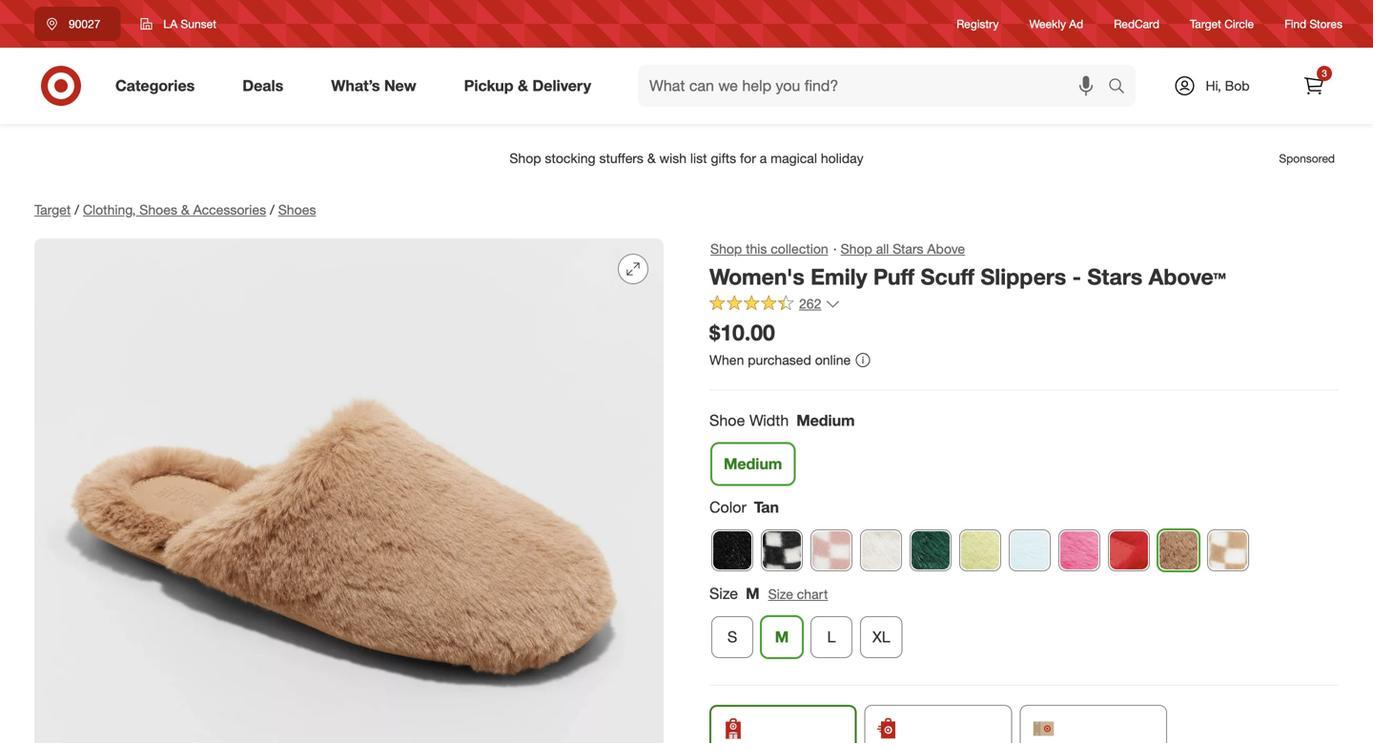 Task type: locate. For each thing, give the bounding box(es) containing it.
1 horizontal spatial /
[[270, 201, 275, 218]]

women's emily puff scuff slippers - stars above™
[[710, 263, 1227, 290]]

shop left all
[[841, 240, 873, 257]]

& left accessories
[[181, 201, 190, 218]]

pickup
[[464, 76, 514, 95]]

90027 button
[[34, 7, 121, 41]]

slippers
[[981, 263, 1067, 290]]

m
[[746, 585, 760, 603], [775, 628, 789, 646]]

color tan
[[710, 498, 779, 516]]

shop this collection
[[711, 240, 829, 257]]

target
[[1191, 17, 1222, 31], [34, 201, 71, 218]]

puff
[[874, 263, 915, 290]]

this
[[746, 240, 767, 257]]

0 vertical spatial m
[[746, 585, 760, 603]]

m link
[[761, 616, 803, 658]]

size left chart on the right bottom
[[769, 586, 794, 603]]

stores
[[1310, 17, 1343, 31]]

shop this collection link
[[710, 238, 830, 259]]

0 horizontal spatial stars
[[893, 240, 924, 257]]

2 shop from the left
[[841, 240, 873, 257]]

delivery
[[533, 76, 592, 95]]

size down black icon
[[710, 585, 738, 603]]

collection
[[771, 240, 829, 257]]

clothing,
[[83, 201, 136, 218]]

shop for shop this collection
[[711, 240, 742, 257]]

1 horizontal spatial shop
[[841, 240, 873, 257]]

group
[[708, 410, 1339, 493], [708, 583, 1339, 666]]

2 / from the left
[[270, 201, 275, 218]]

medium up the color tan at the bottom of the page
[[724, 454, 783, 473]]

1 horizontal spatial m
[[775, 628, 789, 646]]

m down size m size chart
[[775, 628, 789, 646]]

0 vertical spatial stars
[[893, 240, 924, 257]]

1 vertical spatial group
[[708, 583, 1339, 666]]

shoes
[[140, 201, 177, 218], [278, 201, 316, 218]]

stars right all
[[893, 240, 924, 257]]

shop
[[711, 240, 742, 257], [841, 240, 873, 257]]

1 horizontal spatial medium
[[797, 411, 855, 430]]

shoe
[[710, 411, 745, 430]]

color
[[710, 498, 747, 516]]

weekly ad
[[1030, 17, 1084, 31]]

target for target / clothing, shoes & accessories / shoes
[[34, 201, 71, 218]]

shoes link
[[278, 201, 316, 218]]

target left circle
[[1191, 17, 1222, 31]]

1 group from the top
[[708, 410, 1339, 493]]

2 group from the top
[[708, 583, 1339, 666]]

/ left shoes "link"
[[270, 201, 275, 218]]

$10.00
[[710, 319, 775, 346]]

tan image
[[1159, 531, 1199, 571]]

registry link
[[957, 16, 999, 32]]

tan checker image
[[1209, 531, 1249, 571]]

0 vertical spatial medium
[[797, 411, 855, 430]]

redcard
[[1114, 17, 1160, 31]]

target inside 'link'
[[1191, 17, 1222, 31]]

what's
[[331, 76, 380, 95]]

find
[[1285, 17, 1307, 31]]

262 link
[[710, 295, 841, 316]]

0 vertical spatial target
[[1191, 17, 1222, 31]]

target left clothing,
[[34, 201, 71, 218]]

all
[[876, 240, 890, 257]]

shoes right clothing,
[[140, 201, 177, 218]]

/
[[75, 201, 79, 218], [270, 201, 275, 218]]

deals
[[243, 76, 284, 95]]

purchased
[[748, 352, 812, 368]]

target circle link
[[1191, 16, 1255, 32]]

1 vertical spatial target
[[34, 201, 71, 218]]

0 vertical spatial &
[[518, 76, 528, 95]]

3 link
[[1294, 65, 1336, 107]]

weekly
[[1030, 17, 1067, 31]]

0 horizontal spatial m
[[746, 585, 760, 603]]

find stores
[[1285, 17, 1343, 31]]

shoes right accessories
[[278, 201, 316, 218]]

find stores link
[[1285, 16, 1343, 32]]

1 vertical spatial m
[[775, 628, 789, 646]]

medium right width
[[797, 411, 855, 430]]

m left size chart button
[[746, 585, 760, 603]]

size
[[710, 585, 738, 603], [769, 586, 794, 603]]

1 horizontal spatial size
[[769, 586, 794, 603]]

pickup & delivery link
[[448, 65, 615, 107]]

accessories
[[193, 201, 266, 218]]

0 horizontal spatial medium
[[724, 454, 783, 473]]

circle
[[1225, 17, 1255, 31]]

deals link
[[226, 65, 307, 107]]

hi,
[[1206, 77, 1222, 94]]

blush checker image
[[812, 531, 852, 571]]

medium
[[797, 411, 855, 430], [724, 454, 783, 473]]

s link
[[712, 616, 754, 658]]

la
[[163, 17, 178, 31]]

1 vertical spatial &
[[181, 201, 190, 218]]

0 horizontal spatial target
[[34, 201, 71, 218]]

registry
[[957, 17, 999, 31]]

90027
[[69, 17, 101, 31]]

shop left this
[[711, 240, 742, 257]]

262
[[799, 295, 822, 312]]

ad
[[1070, 17, 1084, 31]]

scuff
[[921, 263, 975, 290]]

0 horizontal spatial /
[[75, 201, 79, 218]]

0 horizontal spatial shop
[[711, 240, 742, 257]]

target for target circle
[[1191, 17, 1222, 31]]

& right pickup
[[518, 76, 528, 95]]

-
[[1073, 263, 1082, 290]]

stars right "-" on the right top of the page
[[1088, 263, 1143, 290]]

1 horizontal spatial target
[[1191, 17, 1222, 31]]

green image
[[911, 531, 951, 571]]

la sunset
[[163, 17, 217, 31]]

shop all stars above
[[841, 240, 966, 257]]

1 horizontal spatial shoes
[[278, 201, 316, 218]]

stars
[[893, 240, 924, 257], [1088, 263, 1143, 290]]

0 horizontal spatial shoes
[[140, 201, 177, 218]]

black check image
[[762, 531, 802, 571]]

width
[[750, 411, 789, 430]]

1 shop from the left
[[711, 240, 742, 257]]

0 vertical spatial group
[[708, 410, 1339, 493]]

&
[[518, 76, 528, 95], [181, 201, 190, 218]]

1 vertical spatial stars
[[1088, 263, 1143, 290]]

chart
[[797, 586, 828, 603]]

/ right 'target' "link"
[[75, 201, 79, 218]]



Task type: vqa. For each thing, say whether or not it's contained in the screenshot.
ADD
no



Task type: describe. For each thing, give the bounding box(es) containing it.
hi, bob
[[1206, 77, 1250, 94]]

categories link
[[99, 65, 219, 107]]

l link
[[811, 616, 853, 658]]

light blue image
[[1010, 531, 1050, 571]]

black image
[[713, 531, 753, 571]]

advertisement region
[[19, 135, 1355, 181]]

target link
[[34, 201, 71, 218]]

xl
[[873, 628, 891, 646]]

1 horizontal spatial &
[[518, 76, 528, 95]]

lemon yellow image
[[961, 531, 1001, 571]]

xl link
[[861, 616, 903, 658]]

shoe width medium
[[710, 411, 855, 430]]

1 horizontal spatial stars
[[1088, 263, 1143, 290]]

weekly ad link
[[1030, 16, 1084, 32]]

clothing, shoes & accessories link
[[83, 201, 266, 218]]

group containing shoe width
[[708, 410, 1339, 493]]

What can we help you find? suggestions appear below search field
[[638, 65, 1113, 107]]

above™
[[1149, 263, 1227, 290]]

women's
[[710, 263, 805, 290]]

what's new link
[[315, 65, 440, 107]]

new
[[384, 76, 417, 95]]

m inside m link
[[775, 628, 789, 646]]

la sunset button
[[128, 7, 229, 41]]

search
[[1100, 78, 1146, 97]]

1 shoes from the left
[[140, 201, 177, 218]]

above
[[928, 240, 966, 257]]

1 vertical spatial medium
[[724, 454, 783, 473]]

bob
[[1226, 77, 1250, 94]]

size m size chart
[[710, 585, 828, 603]]

sunset
[[181, 17, 217, 31]]

3
[[1322, 67, 1328, 79]]

search button
[[1100, 65, 1146, 111]]

size chart button
[[768, 584, 829, 605]]

red image
[[1110, 531, 1150, 571]]

1 / from the left
[[75, 201, 79, 218]]

0 horizontal spatial size
[[710, 585, 738, 603]]

0 horizontal spatial &
[[181, 201, 190, 218]]

what's new
[[331, 76, 417, 95]]

when
[[710, 352, 744, 368]]

online
[[815, 352, 851, 368]]

categories
[[115, 76, 195, 95]]

pink image
[[1060, 531, 1100, 571]]

redcard link
[[1114, 16, 1160, 32]]

l
[[828, 628, 836, 646]]

group containing size
[[708, 583, 1339, 666]]

emily
[[811, 263, 868, 290]]

women's emily puff scuff slippers - stars above™, 1 of 12 image
[[34, 238, 664, 743]]

shop for shop all stars above
[[841, 240, 873, 257]]

s
[[728, 628, 738, 646]]

cream image
[[861, 531, 902, 571]]

pickup & delivery
[[464, 76, 592, 95]]

when purchased online
[[710, 352, 851, 368]]

2 shoes from the left
[[278, 201, 316, 218]]

tan
[[754, 498, 779, 516]]

target / clothing, shoes & accessories / shoes
[[34, 201, 316, 218]]

medium link
[[712, 443, 795, 485]]

target circle
[[1191, 17, 1255, 31]]

size inside size m size chart
[[769, 586, 794, 603]]



